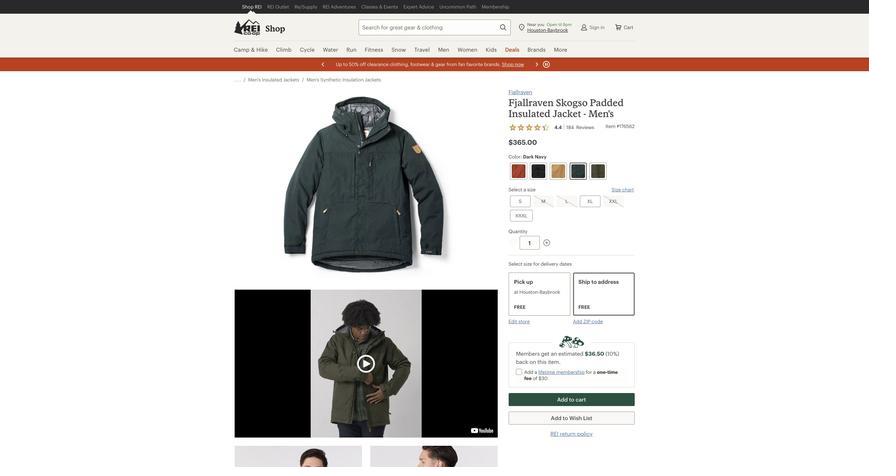 Task type: vqa. For each thing, say whether or not it's contained in the screenshot.
store
yes



Task type: locate. For each thing, give the bounding box(es) containing it.
a left one-
[[594, 370, 596, 375]]

(10%)
[[606, 351, 619, 357]]

rei left adventures
[[323, 4, 330, 10]]

fjallraven down fjallraven link
[[509, 97, 554, 108]]

0 horizontal spatial /
[[244, 77, 246, 83]]

select up pick
[[509, 261, 523, 267]]

men's right . . . dropdown button
[[248, 77, 261, 83]]

ship
[[579, 279, 591, 285]]

men's synthetic insulation jackets link
[[307, 77, 381, 83]]

members
[[516, 351, 540, 357]]

1 horizontal spatial men's
[[307, 77, 319, 83]]

1 horizontal spatial free
[[579, 304, 590, 310]]

members get an estimated $36.50 (10%) back on this item.
[[516, 351, 619, 365]]

0 horizontal spatial shop
[[242, 4, 254, 10]]

baybrook inside "near you open til 8pm houston-baybrook"
[[548, 27, 568, 33]]

color: black image
[[532, 165, 546, 178]]

None number field
[[520, 236, 540, 250]]

you
[[538, 22, 545, 27]]

camp & hike button
[[234, 41, 272, 58]]

1 jackets from the left
[[283, 77, 299, 83]]

2 vertical spatial &
[[431, 61, 434, 67]]

color: dark navy
[[509, 154, 547, 160]]

select a size element
[[509, 187, 635, 223]]

fan
[[458, 61, 465, 67]]

rei for rei outlet
[[267, 4, 274, 10]]

hike
[[257, 46, 268, 53]]

0 vertical spatial baybrook
[[548, 27, 568, 33]]

classes & events
[[362, 4, 398, 10]]

on
[[530, 359, 536, 365]]

rei adventures
[[323, 4, 356, 10]]

select up s
[[509, 187, 523, 193]]

fee
[[525, 376, 532, 382]]

travel button
[[410, 41, 434, 58]]

rei left return
[[551, 431, 559, 437]]

fitness
[[365, 46, 384, 53]]

pause banner message scrolling image
[[542, 60, 551, 69]]

1 vertical spatial shop
[[265, 23, 285, 33]]

expert advice
[[404, 4, 434, 10]]

add up fee
[[525, 370, 534, 375]]

add for add zip code
[[573, 319, 583, 325]]

wish
[[570, 415, 582, 422]]

from
[[447, 61, 457, 67]]

increment quantity image
[[543, 239, 551, 247]]

0 horizontal spatial .
[[235, 77, 236, 83]]

select size for delivery dates
[[509, 261, 572, 267]]

Search for great gear & clothing text field
[[359, 19, 511, 35]]

water
[[323, 46, 339, 53]]

brands
[[528, 46, 546, 53]]

insulated down fjallraven link
[[509, 108, 551, 119]]

for left delivery
[[534, 261, 540, 267]]

2 horizontal spatial shop
[[502, 61, 514, 67]]

one-time fee
[[525, 370, 618, 382]]

insulated down hike
[[262, 77, 282, 83]]

1 select from the top
[[509, 187, 523, 193]]

an
[[551, 351, 557, 357]]

code
[[592, 319, 603, 325]]

2 horizontal spatial &
[[431, 61, 434, 67]]

2 vertical spatial shop
[[502, 61, 514, 67]]

color: deep forest image
[[591, 165, 605, 178]]

deals
[[505, 46, 520, 53]]

rei return policy button
[[551, 431, 593, 438]]

baybrook down til
[[548, 27, 568, 33]]

None field
[[359, 19, 511, 35]]

2 select from the top
[[509, 261, 523, 267]]

1 vertical spatial size
[[524, 261, 533, 267]]

kids button
[[482, 41, 501, 58]]

add left the zip
[[573, 319, 583, 325]]

rei for rei return policy
[[551, 431, 559, 437]]

& for camp
[[251, 46, 255, 53]]

snow button
[[388, 41, 410, 58]]

& left hike
[[251, 46, 255, 53]]

rei for rei adventures
[[323, 4, 330, 10]]

run
[[347, 46, 357, 53]]

shop
[[242, 4, 254, 10], [265, 23, 285, 33], [502, 61, 514, 67]]

xxl button
[[603, 196, 624, 207]]

membership
[[482, 4, 510, 10]]

1 vertical spatial insulated
[[509, 108, 551, 119]]

to inside popup button
[[569, 397, 575, 403]]

0 vertical spatial &
[[379, 4, 383, 10]]

0 vertical spatial houston-
[[528, 27, 548, 33]]

#176562
[[617, 123, 635, 129]]

s button
[[510, 196, 531, 207]]

shop for shop rei
[[242, 4, 254, 10]]

add to cart
[[558, 397, 586, 403]]

1 horizontal spatial shop
[[265, 23, 285, 33]]

2 horizontal spatial men's
[[589, 108, 614, 119]]

to inside button
[[563, 415, 568, 422]]

1 vertical spatial baybrook
[[540, 289, 561, 295]]

add inside popup button
[[558, 397, 568, 403]]

0 vertical spatial fjallraven
[[509, 89, 533, 95]]

184 reviews
[[567, 124, 595, 130]]

to for address
[[592, 279, 597, 285]]

to left wish
[[563, 415, 568, 422]]

0 vertical spatial for
[[534, 261, 540, 267]]

0 vertical spatial select
[[509, 187, 523, 193]]

fjallraven down now
[[509, 89, 533, 95]]

climb
[[276, 46, 292, 53]]

1 vertical spatial &
[[251, 46, 255, 53]]

1 horizontal spatial a
[[535, 370, 537, 375]]

0 vertical spatial shop
[[242, 4, 254, 10]]

shop for shop
[[265, 23, 285, 33]]

add inside button
[[573, 319, 583, 325]]

0 vertical spatial insulated
[[262, 77, 282, 83]]

xxxl button
[[510, 210, 533, 222]]

play fjallraven skogso padded insulated jacket - men's video image
[[355, 353, 377, 375]]

$30
[[539, 376, 548, 382]]

dates
[[560, 261, 572, 267]]

fjallraven link
[[509, 88, 533, 96]]

shop up rei co-op, go to rei.com home page image
[[242, 4, 254, 10]]

1 horizontal spatial jackets
[[365, 77, 381, 83]]

list
[[584, 415, 593, 422]]

item #176562
[[606, 123, 635, 129]]

to for 50%
[[343, 61, 348, 67]]

men
[[438, 46, 450, 53]]

/ right . . . dropdown button
[[244, 77, 246, 83]]

add zip code
[[573, 319, 603, 325]]

& inside the promotional messages marquee
[[431, 61, 434, 67]]

size up "up"
[[524, 261, 533, 267]]

1 horizontal spatial /
[[302, 77, 304, 83]]

houston- down you
[[528, 27, 548, 33]]

rei left 'outlet'
[[267, 4, 274, 10]]

1 vertical spatial fjallraven
[[509, 97, 554, 108]]

jackets down climb dropdown button
[[283, 77, 299, 83]]

to right the 'up'
[[343, 61, 348, 67]]

0 horizontal spatial jackets
[[283, 77, 299, 83]]

a up s button
[[524, 187, 526, 193]]

0 vertical spatial size
[[528, 187, 536, 193]]

synthetic
[[321, 77, 341, 83]]

add left cart
[[558, 397, 568, 403]]

events
[[384, 4, 398, 10]]

add left wish
[[551, 415, 562, 422]]

2 free from the left
[[579, 304, 590, 310]]

shop down rei outlet link
[[265, 23, 285, 33]]

cart
[[624, 24, 634, 30]]

pick
[[514, 279, 525, 285]]

men button
[[434, 41, 454, 58]]

in
[[601, 24, 605, 30]]

& inside dropdown button
[[251, 46, 255, 53]]

m button
[[534, 196, 554, 207]]

$365.00
[[509, 138, 537, 146]]

baybrook down delivery
[[540, 289, 561, 295]]

men's
[[248, 77, 261, 83], [307, 77, 319, 83], [589, 108, 614, 119]]

0 horizontal spatial free
[[514, 304, 526, 310]]

women
[[458, 46, 478, 53]]

1 horizontal spatial insulated
[[509, 108, 551, 119]]

run button
[[343, 41, 361, 58]]

edit
[[509, 319, 518, 325]]

rei left rei outlet
[[255, 4, 262, 10]]

.
[[235, 77, 236, 83], [237, 77, 238, 83], [240, 77, 241, 83]]

free up edit store
[[514, 304, 526, 310]]

None search field
[[347, 19, 511, 35]]

skogso
[[556, 97, 588, 108]]

& left gear
[[431, 61, 434, 67]]

add to wish list button
[[509, 412, 635, 425]]

jackets down the clearance
[[365, 77, 381, 83]]

men's left synthetic
[[307, 77, 319, 83]]

shop left now
[[502, 61, 514, 67]]

& left events
[[379, 4, 383, 10]]

a
[[524, 187, 526, 193], [535, 370, 537, 375], [594, 370, 596, 375]]

near
[[528, 22, 537, 27]]

houston-
[[528, 27, 548, 33], [520, 289, 540, 295]]

classes & events link
[[359, 0, 401, 14]]

rei adventures link
[[320, 0, 359, 14]]

dark
[[523, 154, 534, 160]]

1 vertical spatial select
[[509, 261, 523, 267]]

for
[[534, 261, 540, 267], [586, 370, 592, 375]]

color: dark navy image
[[572, 165, 585, 178]]

1 horizontal spatial &
[[379, 4, 383, 10]]

size
[[528, 187, 536, 193], [524, 261, 533, 267]]

size up s button
[[528, 187, 536, 193]]

youtubelogo image
[[469, 427, 495, 435]]

xl
[[588, 198, 593, 204]]

0 horizontal spatial &
[[251, 46, 255, 53]]

a up of
[[535, 370, 537, 375]]

baybrook
[[548, 27, 568, 33], [540, 289, 561, 295]]

men's up item
[[589, 108, 614, 119]]

for left one-
[[586, 370, 592, 375]]

add inside button
[[551, 415, 562, 422]]

to inside the promotional messages marquee
[[343, 61, 348, 67]]

/ left synthetic
[[302, 77, 304, 83]]

houston- down "up"
[[520, 289, 540, 295]]

2 . from the left
[[237, 77, 238, 83]]

1 horizontal spatial for
[[586, 370, 592, 375]]

2 horizontal spatial .
[[240, 77, 241, 83]]

get
[[541, 351, 550, 357]]

fjallraven fjallraven skogso padded insulated jacket - men's
[[509, 89, 624, 119]]

0 horizontal spatial a
[[524, 187, 526, 193]]

/
[[244, 77, 246, 83], [302, 77, 304, 83]]

to left cart
[[569, 397, 575, 403]]

to right 'ship'
[[592, 279, 597, 285]]

this
[[538, 359, 547, 365]]

select a size
[[509, 187, 536, 193]]

rei
[[255, 4, 262, 10], [267, 4, 274, 10], [323, 4, 330, 10], [551, 431, 559, 437]]

rei inside button
[[551, 431, 559, 437]]

classes
[[362, 4, 378, 10]]

free up the zip
[[579, 304, 590, 310]]

1 horizontal spatial .
[[237, 77, 238, 83]]

& inside 'link'
[[379, 4, 383, 10]]



Task type: describe. For each thing, give the bounding box(es) containing it.
camp & hike
[[234, 46, 268, 53]]

color: buckwheat brown image
[[552, 165, 565, 178]]

size
[[612, 187, 621, 193]]

clearance
[[367, 61, 389, 67]]

more button
[[550, 41, 572, 58]]

of
[[533, 376, 538, 382]]

l
[[566, 198, 568, 204]]

women button
[[454, 41, 482, 58]]

shop rei link
[[239, 0, 265, 14]]

0 horizontal spatial men's
[[248, 77, 261, 83]]

a for add
[[535, 370, 537, 375]]

size chart
[[612, 187, 634, 193]]

sign in
[[590, 24, 605, 30]]

cycle
[[300, 46, 315, 53]]

-
[[584, 108, 587, 119]]

uncommon
[[440, 4, 466, 10]]

2 / from the left
[[302, 77, 304, 83]]

membership
[[557, 370, 585, 375]]

near you open til 8pm houston-baybrook
[[528, 22, 572, 33]]

s
[[519, 198, 522, 204]]

add for add to cart
[[558, 397, 568, 403]]

1 . from the left
[[235, 77, 236, 83]]

3 . from the left
[[240, 77, 241, 83]]

one-
[[597, 370, 608, 375]]

a for select
[[524, 187, 526, 193]]

add to wish list
[[551, 415, 593, 422]]

& for classes
[[379, 4, 383, 10]]

xl button
[[580, 196, 601, 207]]

1 vertical spatial houston-
[[520, 289, 540, 295]]

rei outlet
[[267, 4, 289, 10]]

path
[[467, 4, 477, 10]]

open
[[547, 22, 558, 27]]

now
[[515, 61, 524, 67]]

search image
[[500, 23, 508, 31]]

4.4
[[555, 124, 562, 130]]

water button
[[319, 41, 343, 58]]

add for add a lifetime membership for a
[[525, 370, 534, 375]]

fitness button
[[361, 41, 388, 58]]

of $30
[[532, 376, 548, 382]]

gear
[[436, 61, 446, 67]]

chart
[[623, 187, 634, 193]]

cycle button
[[296, 41, 319, 58]]

rei return policy
[[551, 431, 593, 437]]

xxl
[[609, 198, 618, 204]]

none field inside shop banner
[[359, 19, 511, 35]]

quantity
[[509, 229, 528, 234]]

at
[[514, 289, 519, 295]]

footwear
[[410, 61, 430, 67]]

2 fjallraven from the top
[[509, 97, 554, 108]]

policy
[[577, 431, 593, 437]]

size chart button
[[612, 187, 634, 193]]

off
[[360, 61, 366, 67]]

rei outlet link
[[265, 0, 292, 14]]

decrement quantity image
[[509, 239, 517, 247]]

$36.50
[[585, 351, 605, 357]]

edit store button
[[509, 319, 530, 325]]

to for cart
[[569, 397, 575, 403]]

navy
[[535, 154, 547, 160]]

back
[[516, 359, 529, 365]]

0 horizontal spatial for
[[534, 261, 540, 267]]

reviews
[[577, 124, 595, 130]]

1 vertical spatial for
[[586, 370, 592, 375]]

promotional messages marquee
[[0, 58, 870, 71]]

advice
[[419, 4, 434, 10]]

select for select size for delivery dates
[[509, 261, 523, 267]]

sign
[[590, 24, 600, 30]]

adventures
[[331, 4, 356, 10]]

1 / from the left
[[244, 77, 246, 83]]

shop link
[[265, 23, 285, 34]]

shop banner
[[0, 0, 870, 58]]

rei co-op, go to rei.com home page link
[[234, 19, 260, 35]]

pick up
[[514, 279, 533, 285]]

2 jackets from the left
[[365, 77, 381, 83]]

insulated inside fjallraven fjallraven skogso padded insulated jacket - men's
[[509, 108, 551, 119]]

clothing,
[[390, 61, 409, 67]]

add for add to wish list
[[551, 415, 562, 422]]

1 fjallraven from the top
[[509, 89, 533, 95]]

xxxl
[[516, 213, 528, 219]]

address
[[598, 279, 619, 285]]

to for wish
[[563, 415, 568, 422]]

8pm
[[563, 22, 572, 27]]

2 horizontal spatial a
[[594, 370, 596, 375]]

next message image
[[533, 60, 541, 69]]

50%
[[349, 61, 359, 67]]

camp
[[234, 46, 250, 53]]

none search field inside shop banner
[[347, 19, 511, 35]]

houston- inside "near you open til 8pm houston-baybrook"
[[528, 27, 548, 33]]

brands.
[[484, 61, 501, 67]]

re/supply
[[295, 4, 317, 10]]

re/supply link
[[292, 0, 320, 14]]

men's inside fjallraven fjallraven skogso padded insulated jacket - men's
[[589, 108, 614, 119]]

add zip code button
[[573, 319, 603, 325]]

previous message image
[[319, 60, 327, 69]]

men's insulated jackets link
[[248, 77, 299, 83]]

0 horizontal spatial insulated
[[262, 77, 282, 83]]

. . . / men's insulated jackets / men's synthetic insulation jackets
[[235, 77, 381, 83]]

jacket
[[553, 108, 582, 119]]

cart
[[576, 397, 586, 403]]

rei co-op, go to rei.com home page image
[[234, 19, 260, 35]]

estimated
[[559, 351, 584, 357]]

at houston-baybrook
[[514, 289, 561, 295]]

travel
[[415, 46, 430, 53]]

expert
[[404, 4, 418, 10]]

delivery
[[541, 261, 559, 267]]

m
[[542, 198, 546, 204]]

1 free from the left
[[514, 304, 526, 310]]

select for select a size
[[509, 187, 523, 193]]

add a lifetime membership for a
[[525, 370, 597, 375]]

color: autumn leaf image
[[512, 165, 526, 178]]

shop inside the promotional messages marquee
[[502, 61, 514, 67]]

lifetime membership button
[[539, 370, 585, 376]]

l button
[[557, 196, 577, 207]]



